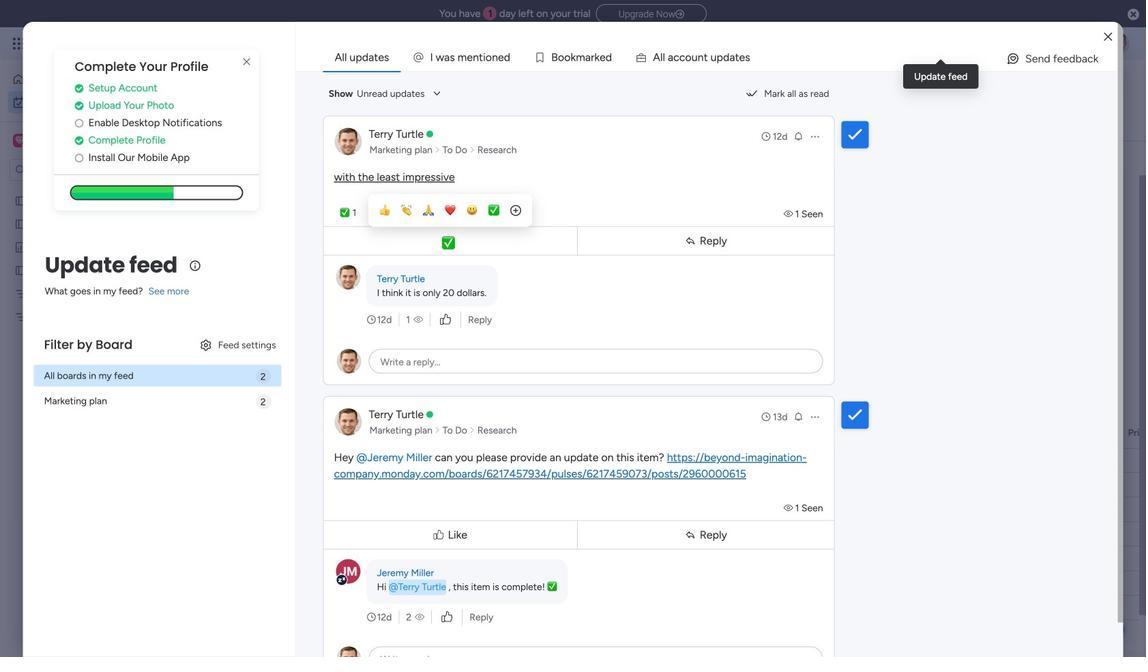 Task type: vqa. For each thing, say whether or not it's contained in the screenshot.
first v2 seen image
yes



Task type: describe. For each thing, give the bounding box(es) containing it.
select product image
[[12, 37, 26, 51]]

reminder image
[[794, 411, 805, 422]]

v2 like image
[[440, 312, 451, 327]]

options image for reminder image
[[810, 131, 821, 142]]

2 public board image from the top
[[14, 218, 27, 231]]

dapulse rightstroke image
[[676, 9, 685, 19]]

1 vertical spatial option
[[8, 91, 166, 113]]

workspace image
[[13, 133, 27, 148]]

public board image
[[14, 264, 27, 277]]

give feedback image
[[1007, 52, 1020, 66]]

close image
[[1105, 32, 1113, 42]]

dapulse x slim image
[[239, 54, 255, 70]]

1 check circle image from the top
[[75, 101, 84, 111]]

terry turtle image
[[1109, 33, 1130, 55]]

dapulse close image
[[1128, 8, 1140, 22]]

slider arrow image for v2 like icon
[[435, 424, 441, 437]]

0 vertical spatial option
[[8, 68, 166, 90]]

2 check circle image from the top
[[75, 135, 84, 146]]

1 horizontal spatial v2 seen image
[[784, 502, 796, 514]]

0 vertical spatial tab
[[323, 44, 401, 71]]

circle o image
[[75, 153, 84, 163]]

0 vertical spatial v2 seen image
[[784, 208, 796, 220]]



Task type: locate. For each thing, give the bounding box(es) containing it.
1 vertical spatial v2 seen image
[[415, 611, 425, 624]]

v2 seen image
[[784, 502, 796, 514], [415, 611, 425, 624]]

column header
[[683, 421, 827, 444]]

1 vertical spatial v2 seen image
[[414, 313, 423, 327]]

Filter dashboard by text search field
[[265, 147, 389, 169]]

workspace selection element
[[13, 132, 114, 150]]

see plans image
[[226, 36, 239, 51]]

tab
[[323, 44, 401, 71], [201, 119, 250, 141]]

options image right reminder image
[[810, 131, 821, 142]]

1 vertical spatial tab
[[201, 119, 250, 141]]

0 vertical spatial options image
[[810, 131, 821, 142]]

slider arrow image
[[435, 143, 441, 157], [435, 424, 441, 437], [470, 424, 476, 437]]

check circle image
[[75, 101, 84, 111], [75, 135, 84, 146]]

slider arrow image for v2 like image
[[435, 143, 441, 157]]

options image right reminder icon
[[810, 412, 821, 423]]

public board image
[[14, 195, 27, 208], [14, 218, 27, 231]]

1 options image from the top
[[810, 131, 821, 142]]

1 horizontal spatial v2 seen image
[[784, 208, 796, 220]]

0 vertical spatial public board image
[[14, 195, 27, 208]]

options image for reminder icon
[[810, 412, 821, 423]]

0 horizontal spatial v2 seen image
[[415, 611, 425, 624]]

0 horizontal spatial v2 seen image
[[414, 313, 423, 327]]

check circle image down circle o icon
[[75, 135, 84, 146]]

reminder image
[[794, 131, 805, 142]]

1 vertical spatial public board image
[[14, 218, 27, 231]]

tab list
[[323, 44, 1118, 71]]

2 vertical spatial option
[[0, 189, 174, 191]]

search image
[[373, 152, 383, 163]]

options image
[[810, 131, 821, 142], [810, 412, 821, 423]]

1 horizontal spatial tab
[[323, 44, 401, 71]]

1 public board image from the top
[[14, 195, 27, 208]]

0 horizontal spatial tab
[[201, 119, 250, 141]]

option
[[8, 68, 166, 90], [8, 91, 166, 113], [0, 189, 174, 191]]

1 vertical spatial check circle image
[[75, 135, 84, 146]]

0 vertical spatial v2 seen image
[[784, 502, 796, 514]]

0 vertical spatial check circle image
[[75, 101, 84, 111]]

v2 like image
[[442, 610, 453, 625]]

workspace image
[[15, 133, 24, 148]]

check circle image
[[75, 83, 84, 93]]

check circle image up circle o icon
[[75, 101, 84, 111]]

circle o image
[[75, 118, 84, 128]]

public dashboard image
[[14, 241, 27, 254]]

2 options image from the top
[[810, 412, 821, 423]]

Search in workspace field
[[29, 162, 114, 178]]

1 vertical spatial options image
[[810, 412, 821, 423]]

v2 seen image
[[784, 208, 796, 220], [414, 313, 423, 327]]

list box
[[0, 187, 174, 513]]

slider arrow image
[[470, 143, 476, 157]]

None search field
[[265, 147, 389, 169]]



